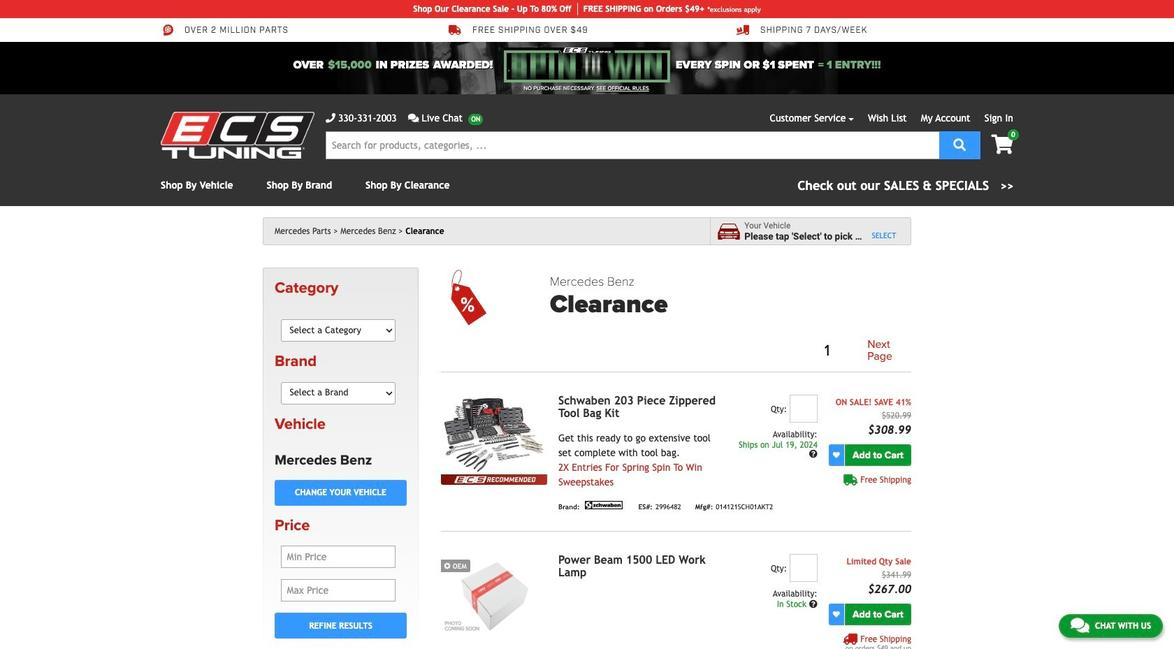 Task type: describe. For each thing, give the bounding box(es) containing it.
Max Price number field
[[281, 580, 396, 602]]

es#2996482 - 014121sch01akt2 - schwaben 203 piece zippered tool bag kit  - get this ready to go extensive tool set complete with tool bag. - schwaben - audi bmw volkswagen mercedes benz mini porsche image
[[441, 395, 547, 475]]

1 add to wish list image from the top
[[833, 452, 840, 459]]

comments image
[[1071, 617, 1090, 634]]

2 question circle image from the top
[[809, 600, 818, 609]]

paginated product list navigation navigation
[[550, 336, 912, 366]]

schwaben - corporate logo image
[[583, 501, 625, 510]]

2 add to wish list image from the top
[[833, 611, 840, 618]]

thumbnail image image
[[441, 554, 547, 634]]



Task type: locate. For each thing, give the bounding box(es) containing it.
question circle image
[[809, 450, 818, 459], [809, 600, 818, 609]]

comments image
[[408, 113, 419, 123]]

ecs tuning 'spin to win' contest logo image
[[504, 48, 670, 82]]

add to wish list image
[[833, 452, 840, 459], [833, 611, 840, 618]]

Min Price number field
[[281, 546, 396, 568]]

Search text field
[[326, 131, 940, 159]]

0 vertical spatial question circle image
[[809, 450, 818, 459]]

None number field
[[790, 395, 818, 423], [790, 554, 818, 582], [790, 395, 818, 423], [790, 554, 818, 582]]

0 vertical spatial add to wish list image
[[833, 452, 840, 459]]

1 vertical spatial question circle image
[[809, 600, 818, 609]]

ecs tuning image
[[161, 112, 315, 159]]

ecs tuning recommends this product. image
[[441, 475, 547, 485]]

search image
[[954, 138, 966, 151]]

phone image
[[326, 113, 336, 123]]

1 question circle image from the top
[[809, 450, 818, 459]]

1 vertical spatial add to wish list image
[[833, 611, 840, 618]]

shopping cart image
[[992, 135, 1014, 154]]



Task type: vqa. For each thing, say whether or not it's contained in the screenshot.
the top this
no



